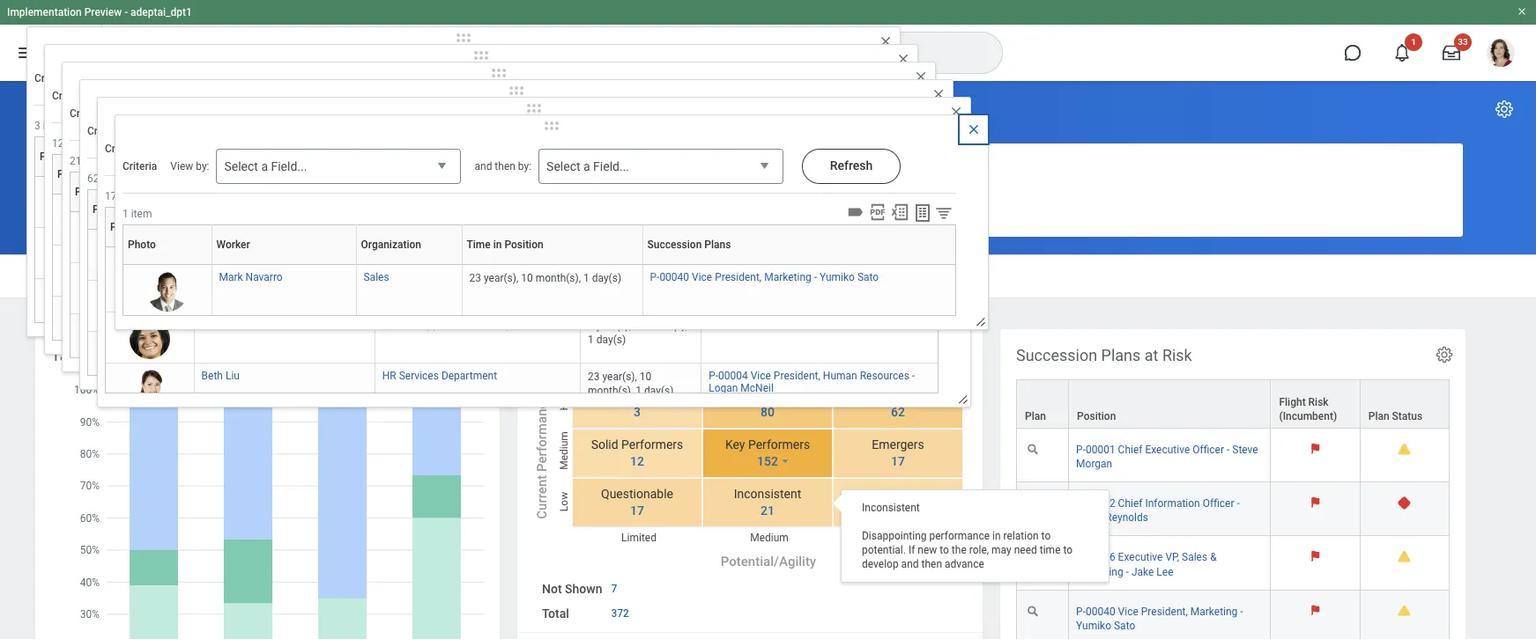 Task type: describe. For each thing, give the bounding box(es) containing it.
group right usa
[[483, 319, 512, 331]]

tab list inside plan, execute and analyze main content
[[18, 256, 1519, 298]]

not shown 7
[[542, 583, 617, 597]]

employee's photo (bunji asai （朝井 文治）) image
[[76, 252, 117, 293]]

1 button
[[1383, 33, 1422, 72]]

year(s), for internal systems department
[[521, 219, 556, 232]]

plan button
[[1017, 381, 1068, 428]]

33 button
[[1432, 33, 1472, 72]]

80 button
[[750, 405, 777, 421]]

access
[[450, 268, 488, 281]]

mark navarro
[[219, 271, 283, 284]]

employee's photo (carolina souza) image
[[76, 303, 117, 344]]

grow
[[149, 268, 176, 281]]

organization up support – east japan group
[[361, 239, 421, 251]]

help
[[227, 165, 250, 178]]

9 right usa
[[513, 322, 519, 334]]

group down uk
[[421, 252, 450, 264]]

7 inside not shown 7
[[611, 584, 617, 596]]

tag image for 23 year(s), 10 month(s), 1 day(s)
[[758, 115, 777, 134]]

1 for hr services department
[[636, 385, 642, 398]]

executive inside p-00001 chief executive officer - steve morgan
[[1145, 444, 1190, 457]]

group down global support - usa group
[[438, 338, 467, 351]]

in for 23 year(s), 10 month(s), 1 day(s)
[[448, 151, 456, 163]]

growth
[[227, 346, 278, 365]]

27
[[547, 251, 559, 264]]

flight risk (incumbent)
[[1279, 397, 1337, 423]]

alain dubois
[[201, 254, 261, 266]]

low
[[558, 493, 570, 512]]

white
[[172, 201, 199, 213]]

sales inside field sales - emea group link
[[347, 270, 372, 282]]

risk inside flight risk (incumbent)
[[1308, 397, 1329, 409]]

0 horizontal spatial resize modal image
[[887, 323, 900, 337]]

mitra
[[188, 219, 212, 231]]

support – east japan group link
[[317, 249, 450, 264]]

wilkinson
[[709, 296, 754, 308]]

need
[[1014, 545, 1037, 557]]

souza
[[190, 303, 219, 316]]

shah
[[216, 236, 240, 249]]

services for hr
[[399, 370, 439, 382]]

employee's photo (charles bradley) image
[[59, 183, 99, 224]]

to left the
[[940, 545, 949, 557]]

inconsistent 21
[[734, 488, 801, 518]]

executive inside p-00076 executive vp, sales & marketing - jake lee
[[1118, 552, 1163, 564]]

field
[[321, 270, 344, 282]]

9 year(s), 0 month(s), 18 day(s)
[[424, 235, 541, 262]]

resize modal image for refresh
[[957, 394, 970, 407]]

worker button for mitra
[[164, 172, 321, 212]]

hr services department
[[382, 370, 497, 382]]

profile logan mcneil image
[[1487, 39, 1515, 71]]

succession plans for 8 year(s), 10 month(s), 1 day(s)
[[641, 186, 725, 198]]

p-00779 manager, global support - lucia rojas fuentes link
[[669, 284, 889, 312]]

management for risk
[[288, 183, 351, 196]]

month(s), inside 13 year(s), 9 month(s), 29 day(s)
[[608, 339, 653, 352]]

latents 1
[[878, 488, 919, 518]]

benjamin green
[[166, 270, 241, 282]]

field... for second "select a field..." dropdown button
[[593, 160, 629, 174]]

close image for item
[[967, 123, 981, 137]]

to right the time
[[1063, 545, 1073, 557]]

23 for hr services department
[[588, 371, 600, 383]]

0 horizontal spatial 21
[[70, 155, 82, 167]]

move modal image for 21 items
[[481, 63, 516, 84]]

support inside p-00094 director, global support - scott wilkinson
[[824, 284, 862, 296]]

lee
[[1157, 566, 1173, 579]]

officer for information
[[1203, 498, 1234, 511]]

inbox large image
[[1443, 44, 1460, 62]]

day(s) for support – east japan group
[[514, 267, 544, 279]]

marc
[[778, 286, 802, 298]]

day(s) for it operations group
[[424, 301, 453, 313]]

3 inside workers 3
[[634, 406, 641, 420]]

3 inside the '7 year(s), 3 month(s), 1 day(s)'
[[634, 320, 640, 332]]

and inside button
[[279, 165, 298, 178]]

p- for p-00094 director, global support - scott wilkinson link
[[709, 284, 718, 296]]

director, for 00093
[[751, 254, 789, 266]]

month(s), for hr services department
[[588, 385, 633, 398]]

33
[[1458, 37, 1468, 47]]

employee's photo (benjamin green) image
[[94, 270, 135, 310]]

23 for global support - southern europe group
[[547, 288, 559, 301]]

global inside the "p-00093 director, global support - katarina lindgren"
[[792, 254, 822, 266]]

day(s) for hr services department
[[644, 385, 674, 398]]

manage
[[301, 165, 342, 178]]

talent by market share / growth element
[[35, 330, 500, 640]]

emergers
[[872, 438, 924, 452]]

organization for internal
[[319, 186, 379, 198]]

configure succession plans at risk image
[[1435, 345, 1454, 365]]

hr
[[382, 370, 396, 382]]

group up global support - usa group
[[432, 303, 460, 316]]

analyze
[[209, 97, 284, 122]]

view printable version (pdf) image for 12 year(s), 8 month(s), 11 day(s)
[[798, 132, 817, 152]]

12 for 12 year(s), 7 month(s), 1 day(s)
[[588, 255, 600, 267]]

2 select a field... button from the left
[[539, 149, 784, 185]]

- inside the "p-00093 director, global support - katarina lindgren"
[[864, 254, 867, 266]]

photo for 62
[[93, 204, 121, 216]]

day(s) inside 12 year(s), 8 month(s), 11 day(s)
[[514, 216, 544, 228]]

view by: for 12 items
[[100, 90, 139, 102]]

employee's photo (mark navarro) image
[[147, 271, 188, 312]]

move modal image for 23
[[446, 27, 481, 48]]

export to worksheets image for refresh
[[895, 185, 916, 206]]

month(s), for it operations group
[[490, 286, 535, 299]]

p-00094 director, global support - scott wilkinson link
[[709, 280, 895, 308]]

export to excel image for 8 year(s), 10 month(s), 1 day(s)
[[837, 150, 857, 169]]

21 button
[[750, 503, 777, 520]]

year(s), for global support - usa group
[[596, 320, 631, 332]]

month(s), for consulting services - uk group
[[602, 237, 647, 249]]

year(s), inside 13 year(s), 9 month(s), 29 day(s)
[[562, 339, 597, 352]]

export to worksheets image for 12 year(s), 8 month(s), 11 day(s)
[[842, 132, 863, 153]]

global inside global support - north america group link
[[382, 254, 412, 266]]

the
[[952, 545, 967, 557]]

global inside p-00094 director, global support - scott wilkinson
[[792, 284, 822, 296]]

global inside global support - latam group link
[[317, 303, 347, 316]]

your
[[345, 165, 368, 178]]

group down "18"
[[532, 254, 560, 266]]

support inside p-00779 manager, global support - lucia rojas fuentes
[[789, 287, 827, 300]]

12 year(s), 8 month(s), 11 day(s)
[[514, 202, 637, 228]]

new
[[918, 545, 937, 557]]

support inside global support - north america group link
[[415, 254, 452, 266]]

0 vertical spatial talent
[[416, 268, 448, 281]]

vice for sales
[[692, 271, 712, 284]]

performance by potential/agility element
[[517, 330, 983, 640]]

in inside inconsistent disappointing performance in relation to potential.  if new to the role, may need time to develop and then advance
[[992, 531, 1001, 543]]

13 year(s), 9 month(s), 29 day(s)
[[547, 339, 656, 366]]

global support - southern europe group
[[334, 287, 521, 300]]

sales link
[[364, 268, 389, 284]]

- down p-00076 executive vp, sales & marketing - jake lee 'row'
[[1240, 606, 1243, 618]]

export to excel image for 12 year(s), 7 month(s), 1 day(s)
[[873, 185, 892, 204]]

1 performance from the top
[[533, 346, 625, 365]]

p- for the p-00002 chief information officer - oliver reynolds link
[[1076, 498, 1086, 511]]

uk
[[435, 236, 448, 249]]

9 inside 9 year(s), 2 month(s), 27 day(s)
[[547, 237, 553, 249]]

contributors
[[733, 389, 802, 403]]

group right europe at the top
[[492, 287, 521, 300]]

sales inside p-00076 executive vp, sales & marketing - jake lee
[[1182, 552, 1208, 564]]

talent inside talent by market share / growth element
[[51, 346, 95, 365]]

0 vertical spatial risk
[[266, 183, 286, 196]]

0 vertical spatial 3
[[34, 119, 40, 132]]

7 year(s), 3 month(s), 1 day(s)
[[588, 320, 690, 346]]

department for systems
[[403, 219, 458, 231]]

23 for sales
[[469, 272, 481, 285]]

time in position for 12 year(s), 8 month(s), 11 day(s)
[[512, 168, 588, 181]]

beth liu link
[[201, 367, 240, 382]]

to inside button
[[214, 165, 224, 178]]

refresh for 23 year(s), 10 month(s), 1 day(s)
[[742, 71, 785, 85]]

1 vertical spatial potential/agility
[[721, 555, 816, 570]]

1 for sales
[[583, 272, 589, 285]]

export to worksheets image for 8 year(s), 10 month(s), 1 day(s)
[[859, 150, 880, 171]]

jared
[[131, 234, 158, 247]]

year(s), for it operations group
[[438, 286, 473, 299]]

support inside global support - usa group link
[[415, 319, 452, 331]]

7 inside 7 year(s), 9 month(s), 1 day(s)
[[514, 253, 520, 265]]

plans inside plan, execute and analyze main content
[[1101, 346, 1141, 365]]

23 for it operations group
[[424, 286, 436, 299]]

12 for 12 year(s), 8 month(s), 11 day(s)
[[514, 202, 526, 214]]

2 performance from the top
[[534, 395, 550, 473]]

johansson
[[805, 286, 857, 298]]

global support - latam group link
[[317, 300, 460, 316]]

resize modal image for select a field...
[[975, 316, 988, 330]]

00004
[[718, 370, 748, 382]]

medium for low
[[558, 432, 570, 471]]

- up latam
[[406, 287, 409, 300]]

implementation preview -   adeptai_dpt1
[[7, 6, 192, 19]]

23 year(s), 10 month(s), 1 day(s) for global support - southern europe group
[[547, 288, 633, 315]]

23 year(s), 10 month(s), 1 day(s) for sales
[[469, 272, 621, 285]]

day(s) for field sales - emea group
[[521, 285, 551, 297]]

adesh shah
[[184, 236, 240, 249]]

- inside p-00001 chief executive officer - steve morgan
[[1227, 444, 1230, 457]]

president, inside 'row'
[[1141, 606, 1188, 618]]

items for 21 items
[[84, 155, 110, 167]]

plan inside button
[[253, 165, 276, 178]]

rojas
[[863, 287, 889, 300]]

talent by market share / growth
[[51, 346, 278, 365]]

worker up charles bradley at the top of page
[[146, 168, 180, 181]]

marketing inside p-00076 executive vp, sales & marketing - jake lee
[[1076, 566, 1123, 579]]

and inside inconsistent disappointing performance in relation to potential.  if new to the role, may need time to develop and then advance
[[901, 559, 919, 571]]

worker button up white
[[146, 154, 316, 194]]

adeptai_dpt1
[[131, 6, 192, 19]]

search image
[[552, 42, 573, 63]]

year(s), inside 12 year(s), 8 month(s), 11 day(s)
[[529, 202, 563, 214]]

performance by potential/agility
[[533, 346, 762, 365]]

7 inside the '7 year(s), 3 month(s), 1 day(s)'
[[588, 320, 594, 332]]

0 horizontal spatial 17
[[105, 190, 117, 202]]

organization for risk
[[263, 151, 324, 163]]

global inside global support - southern europe group link
[[334, 287, 364, 300]]

implementation preview -   adeptai_dpt1 banner
[[0, 0, 1536, 81]]

use
[[112, 165, 131, 178]]

month(s), inside 12 year(s), 8 month(s), 11 day(s)
[[575, 202, 620, 214]]

position for 8 year(s), 10 month(s), 1 day(s)
[[548, 186, 587, 198]]

succession plans button for 12 year(s), 7 month(s), 1 day(s)
[[706, 221, 933, 234]]

fuentes
[[669, 300, 707, 312]]

row containing flight risk (incumbent)
[[1016, 380, 1450, 429]]

- left north on the top left of page
[[455, 254, 458, 266]]

p-00076 executive vp, sales & marketing - jake lee link
[[1076, 549, 1217, 579]]

3 button
[[623, 405, 643, 421]]

group up global support - southern europe group link on the left top of the page
[[411, 270, 440, 282]]

product management group link
[[334, 335, 467, 351]]

and then by: for 12 year(s), 8 month(s), 11 day(s)
[[404, 90, 461, 102]]

risk management
[[266, 183, 351, 196]]

0 vertical spatial potential/agility
[[649, 346, 762, 365]]

time in position button for 8 year(s), 10 month(s), 1 day(s)
[[510, 172, 643, 212]]

at
[[1145, 346, 1158, 365]]

month(s), inside 9 year(s), 0 month(s), 18 day(s)
[[478, 235, 524, 248]]

00779
[[679, 287, 708, 300]]

internal systems department
[[321, 219, 458, 231]]

21 inside inconsistent 21
[[761, 504, 775, 518]]

00040 for the topmost p-00040 vice president, marketing - yumiko sato link
[[660, 271, 689, 284]]

yumiko for p-00040 vice president, marketing - yumiko sato link within the 'row'
[[1076, 620, 1111, 632]]

7 button
[[611, 583, 620, 597]]

and then by: for 8 year(s), 10 month(s), 1 day(s)
[[422, 107, 479, 120]]

export to excel image
[[890, 203, 910, 222]]

position button
[[1069, 381, 1270, 428]]

12 for 12 items
[[52, 137, 64, 149]]

11
[[622, 202, 634, 214]]

employee's photo (amber vasser) image
[[129, 319, 170, 360]]

select a field... for second "select a field..." dropdown button
[[547, 160, 629, 174]]

items for 3 items
[[43, 119, 69, 132]]

view for 3 items
[[82, 72, 105, 85]]

arjit mitra link
[[166, 215, 212, 231]]

p-00002 chief information officer - oliver reynolds row
[[1016, 483, 1450, 537]]

17 for questionable 17
[[630, 504, 644, 518]]

internal
[[321, 219, 357, 231]]

blair
[[149, 201, 170, 213]]

year(s), for global support - north america group
[[602, 255, 637, 267]]

17 button for emergers 17
[[880, 454, 908, 471]]

1 horizontal spatial risk
[[1162, 346, 1192, 365]]

- left usa
[[455, 319, 458, 331]]

10 for global support - latam group
[[566, 304, 578, 316]]

23 for field sales - emea group
[[513, 271, 525, 283]]

employee's photo (arjit mitra) image
[[94, 219, 135, 259]]

global inside global support - usa group link
[[382, 319, 412, 331]]

- inside p-00002 chief information officer - oliver reynolds
[[1237, 498, 1240, 511]]

13 inside 9 year(s), 9 month(s), 13 day(s)
[[615, 322, 627, 334]]

global inside p-00779 manager, global support - lucia rojas fuentes
[[757, 287, 787, 300]]

allison hunter
[[184, 338, 250, 351]]

12 year(s), 7 month(s), 1 day(s)
[[588, 255, 696, 281]]

9 inside 13 year(s), 9 month(s), 29 day(s)
[[599, 339, 605, 352]]

lindgren
[[709, 266, 750, 278]]

global support - north america group
[[382, 254, 560, 266]]

day(s) for internal systems department
[[513, 234, 542, 246]]

employee's photo (timothy perkins) image
[[59, 286, 99, 326]]

amber vasser
[[201, 319, 268, 331]]

global support - usa group link
[[382, 316, 512, 331]]

1 vertical spatial department
[[416, 321, 472, 333]]

toolbar for 23 year(s), 10 month(s), 1 day(s)
[[755, 115, 868, 137]]

succession inside plan, execute and analyze main content
[[1016, 346, 1097, 365]]

key performers
[[725, 438, 810, 452]]

select to filter grid data image
[[881, 151, 901, 169]]

succession plans at risk element
[[1000, 330, 1466, 640]]

9 inside 9 year(s), 0 month(s), 18 day(s)
[[424, 235, 430, 248]]

consulting
[[334, 236, 384, 249]]

time for 12 year(s), 8 month(s), 11 day(s)
[[512, 168, 536, 181]]

tag image for 9 year(s), 2 month(s), 27 day(s)
[[811, 167, 830, 187]]

- inside banner
[[124, 6, 128, 19]]

17 button for questionable 17
[[620, 503, 647, 520]]

view printable version (pdf) image for 8 year(s), 10 month(s), 1 day(s)
[[815, 150, 835, 169]]

0 horizontal spatial 62
[[87, 172, 99, 185]]

succession plans for 12 year(s), 7 month(s), 1 day(s)
[[706, 221, 790, 234]]

mcneil
[[741, 382, 774, 395]]

- inside 'p-00004 vice president, human resources - logan mcneil'
[[912, 370, 915, 382]]

tag image for 12 year(s), 7 month(s), 1 day(s)
[[828, 185, 848, 204]]

0 horizontal spatial close image
[[896, 52, 910, 66]]

1 for it operations group
[[538, 286, 544, 299]]

（朝井
[[198, 252, 229, 264]]

- inside p-00076 executive vp, sales & marketing - jake lee
[[1126, 566, 1129, 579]]

group up global support - north america group link
[[451, 236, 479, 249]]

time in position for 12 year(s), 7 month(s), 1 day(s)
[[585, 221, 662, 234]]

employee's photo (brett campbell) image
[[94, 321, 135, 361]]

sato for p-00040 vice president, marketing - yumiko sato link within the 'row'
[[1114, 620, 1135, 632]]

p-00001 chief executive officer - steve morgan
[[1076, 444, 1258, 471]]

charles bradley link
[[131, 180, 204, 196]]



Task type: vqa. For each thing, say whether or not it's contained in the screenshot.


Task type: locate. For each thing, give the bounding box(es) containing it.
12 inside 12 year(s), 7 month(s), 1 day(s)
[[588, 255, 600, 267]]

- left katarina at the right of the page
[[864, 254, 867, 266]]

day(s) inside 12 year(s), 7 month(s), 1 day(s)
[[596, 269, 626, 281]]

month(s), up 00779
[[648, 255, 693, 267]]

p-00001 chief executive officer - steve morgan row
[[1016, 429, 1450, 483]]

export to excel image
[[802, 115, 821, 134], [820, 132, 839, 152], [837, 150, 857, 169], [855, 167, 874, 187], [873, 185, 892, 204]]

1 horizontal spatial select a field...
[[547, 160, 629, 174]]

23 for risk management
[[424, 184, 436, 197]]

succession plans button
[[573, 151, 863, 163], [641, 186, 898, 198], [706, 221, 933, 234], [647, 239, 951, 251]]

2 field... from the left
[[593, 160, 629, 174]]

president, up contributors
[[774, 370, 820, 382]]

market
[[119, 346, 168, 365]]

1 horizontal spatial medium
[[750, 532, 789, 545]]

tag image
[[793, 150, 813, 169], [811, 167, 830, 187], [828, 185, 848, 204], [846, 203, 865, 222]]

time up 2
[[585, 221, 609, 234]]

notifications large image
[[1393, 44, 1411, 62]]

flight risk (incumbent) button
[[1271, 381, 1360, 428]]

0 vertical spatial close image
[[879, 34, 893, 48]]

17 down emergers
[[891, 455, 905, 469]]

372
[[611, 608, 629, 620]]

blair white link
[[149, 197, 199, 213]]

asai
[[174, 252, 195, 264]]

1 horizontal spatial talent
[[416, 268, 448, 281]]

close image
[[896, 52, 910, 66], [914, 70, 928, 84], [949, 105, 963, 119]]

0 horizontal spatial medium
[[558, 432, 570, 471]]

month(s), down 24
[[608, 339, 653, 352]]

2
[[593, 237, 599, 249]]

2 horizontal spatial close image
[[967, 123, 981, 137]]

12 down 2
[[588, 255, 600, 267]]

10 for global support - southern europe group
[[599, 288, 611, 301]]

total
[[542, 607, 569, 621]]

employee's photo (allison hunter) image
[[112, 338, 152, 379]]

sato for the topmost p-00040 vice president, marketing - yumiko sato link
[[857, 271, 879, 284]]

vice up 00779
[[692, 271, 712, 284]]

8 inside 8 year(s), 10 month(s), 1 day(s)
[[513, 219, 519, 232]]

chief inside p-00001 chief executive officer - steve morgan
[[1118, 444, 1143, 457]]

2 horizontal spatial resize modal image
[[975, 316, 988, 330]]

0 horizontal spatial 17 button
[[620, 503, 647, 520]]

share
[[172, 346, 212, 365]]

criteria
[[34, 72, 69, 85], [52, 90, 87, 102], [70, 107, 104, 120], [87, 125, 122, 137], [105, 143, 140, 155], [123, 160, 157, 173]]

1 vertical spatial yumiko
[[1076, 620, 1111, 632]]

- left uk
[[429, 236, 432, 249]]

director, inside the "p-00093 director, global support - katarina lindgren"
[[751, 254, 789, 266]]

1 vertical spatial officer
[[1203, 498, 1234, 511]]

emergency
[[357, 268, 414, 281]]

3 down workers on the bottom of page
[[634, 406, 641, 420]]

organization up consulting services - uk group
[[380, 221, 440, 234]]

23 up europe at the top
[[469, 272, 481, 285]]

1 vertical spatial 13
[[547, 339, 559, 352]]

then inside inconsistent disappointing performance in relation to potential.  if new to the role, may need time to develop and then advance
[[921, 559, 942, 571]]

12 inside 12 year(s), 8 month(s), 11 day(s)
[[514, 202, 526, 214]]

1 chief from the top
[[1118, 444, 1143, 457]]

month(s), inside 9 year(s), 9 month(s), 13 day(s)
[[567, 322, 613, 334]]

1 select a field... button from the left
[[216, 149, 461, 185]]

7 inside 12 year(s), 7 month(s), 1 day(s)
[[640, 255, 646, 267]]

japan
[[390, 252, 419, 264]]

day(s) inside the '7 year(s), 3 month(s), 1 day(s)'
[[596, 334, 626, 346]]

10 down 9 year(s), 2 month(s), 27 day(s)
[[565, 271, 577, 283]]

inconsistent inside inconsistent disappointing performance in relation to potential.  if new to the role, may need time to develop and then advance
[[862, 502, 920, 515]]

southern
[[412, 287, 454, 300]]

select up 12 year(s), 8 month(s), 11 day(s)
[[547, 160, 580, 174]]

support
[[317, 252, 354, 264], [415, 254, 452, 266], [824, 254, 862, 266], [824, 284, 862, 296], [366, 287, 404, 300], [789, 287, 827, 300], [349, 303, 387, 316], [415, 319, 452, 331]]

worker up this
[[128, 151, 162, 163]]

charles bradley
[[131, 183, 204, 196]]

time in position button
[[421, 137, 575, 176], [512, 154, 661, 194], [510, 172, 643, 212], [585, 207, 708, 247], [467, 225, 649, 264]]

1 horizontal spatial inconsistent
[[862, 502, 920, 515]]

year(s), down "18"
[[523, 253, 558, 265]]

tab list
[[18, 256, 1519, 298]]

0 horizontal spatial vice
[[692, 271, 712, 284]]

organization button for systems
[[319, 172, 512, 212]]

plan
[[253, 165, 276, 178], [35, 268, 58, 281], [1025, 411, 1046, 423], [1368, 411, 1390, 423]]

0 horizontal spatial president,
[[715, 271, 762, 284]]

tab list containing plan
[[18, 256, 1519, 298]]

day(s) inside 9 year(s), 9 month(s), 13 day(s)
[[513, 336, 542, 348]]

1 horizontal spatial vice
[[751, 370, 771, 382]]

employee's photo (alberto bassani) image
[[112, 287, 152, 328]]

year(s), inside 9 year(s), 0 month(s), 18 day(s)
[[432, 235, 467, 248]]

director, for 00015
[[617, 286, 656, 298]]

23 down 7 year(s), 9 month(s), 1 day(s)
[[547, 288, 559, 301]]

information
[[659, 286, 714, 298], [1145, 498, 1200, 511]]

0 vertical spatial services
[[387, 236, 427, 249]]

photo
[[40, 151, 68, 163], [57, 168, 85, 181], [75, 186, 103, 198], [93, 204, 121, 216], [110, 221, 138, 234], [128, 239, 156, 251]]

chief for information
[[1118, 498, 1143, 511]]

1 for field sales - emea group
[[513, 285, 519, 297]]

plan,
[[35, 97, 83, 122]]

10 up workers on the bottom of page
[[640, 371, 652, 383]]

vice inside 'row'
[[1118, 606, 1138, 618]]

0 horizontal spatial sato
[[857, 271, 879, 284]]

1 field... from the left
[[271, 160, 307, 174]]

items up "12 items"
[[43, 119, 69, 132]]

- left lucia
[[829, 287, 832, 300]]

- up credit & collections department link
[[389, 303, 392, 316]]

year(s), inside 9 year(s), 2 month(s), 27 day(s)
[[556, 237, 591, 249]]

marketing for p-00040 vice president, marketing - yumiko sato link within the 'row'
[[1190, 606, 1238, 618]]

year(s), for support – east japan group
[[523, 253, 558, 265]]

23 down 13 year(s), 9 month(s), 29 day(s)
[[588, 371, 600, 383]]

1 vertical spatial sato
[[1114, 620, 1135, 632]]

1 horizontal spatial sato
[[1114, 620, 1135, 632]]

photo button for 3 items
[[40, 137, 130, 176]]

2 select a field... from the left
[[547, 160, 629, 174]]

items up 17 items
[[102, 172, 128, 185]]

1 horizontal spatial performers
[[748, 438, 810, 452]]

10 inside 8 year(s), 10 month(s), 1 day(s)
[[559, 219, 571, 232]]

2 horizontal spatial vice
[[1118, 606, 1138, 618]]

tag image
[[758, 115, 777, 134], [776, 132, 795, 152]]

photo button for 17 items
[[110, 207, 201, 247]]

2 vertical spatial close image
[[967, 123, 981, 137]]

liu
[[226, 370, 240, 382]]

time in position for 23 year(s), 10 month(s), 1 day(s)
[[421, 151, 498, 163]]

2 vertical spatial 17
[[630, 504, 644, 518]]

current
[[534, 476, 550, 520]]

0 horizontal spatial information
[[659, 286, 714, 298]]

10 inside 12 year(s), 10 month(s), 24 day(s)
[[566, 304, 578, 316]]

1 vertical spatial 62
[[891, 406, 905, 420]]

1 vertical spatial marketing
[[1076, 566, 1123, 579]]

department down usa
[[441, 370, 497, 382]]

view by: up the bradley
[[170, 160, 209, 173]]

refresh
[[742, 71, 785, 85], [760, 88, 802, 102], [777, 106, 820, 120], [812, 141, 855, 155], [830, 159, 873, 173]]

green
[[213, 270, 241, 282]]

0 horizontal spatial performers
[[621, 438, 683, 452]]

& inside p-00076 executive vp, sales & marketing - jake lee
[[1210, 552, 1217, 564]]

13 up 13 year(s), 9 month(s), 29 day(s)
[[615, 322, 627, 334]]

1 for global support - usa group
[[588, 334, 594, 346]]

chief right 00001
[[1118, 444, 1143, 457]]

1 horizontal spatial president,
[[774, 370, 820, 382]]

day(s) inside 13 year(s), 9 month(s), 29 day(s)
[[562, 353, 591, 366]]

employee's photo (adesh shah) image
[[112, 236, 152, 277]]

7 up 24
[[640, 255, 646, 267]]

0 horizontal spatial &
[[352, 321, 359, 333]]

1 vertical spatial talent
[[51, 346, 95, 365]]

p-00040 vice president, marketing - yumiko sato link up technology
[[650, 268, 879, 284]]

2 by from the left
[[629, 346, 645, 365]]

12 items
[[52, 137, 93, 149]]

year(s), inside 9 year(s), 9 month(s), 13 day(s)
[[521, 322, 556, 334]]

systems
[[360, 219, 400, 231]]

support – east japan group
[[317, 252, 450, 264]]

items for 12 items
[[66, 137, 93, 149]]

latam
[[395, 303, 429, 316]]

organization button up the emergency talent access
[[361, 225, 468, 264]]

month(s), for credit & collections department
[[567, 322, 613, 334]]

worker up adesh shah
[[199, 221, 233, 234]]

day(s) for consulting services - uk group
[[562, 251, 591, 264]]

0 vertical spatial department
[[403, 219, 458, 231]]

1 horizontal spatial select a field... button
[[539, 149, 784, 185]]

employee's photo (jared ellis) image
[[59, 234, 99, 275]]

p-00040 vice president, marketing - yumiko sato up technology
[[650, 271, 879, 284]]

- inside p-00094 director, global support - scott wilkinson
[[864, 284, 867, 296]]

0 horizontal spatial talent
[[51, 346, 95, 365]]

officer
[[1193, 444, 1224, 457], [1203, 498, 1234, 511]]

sato up rojas
[[857, 271, 879, 284]]

year(s), for risk management
[[438, 184, 473, 197]]

time up north on the top left of page
[[467, 239, 491, 251]]

0 vertical spatial 13
[[615, 322, 627, 334]]

position for 23 year(s), 10 month(s), 1 day(s)
[[459, 151, 498, 163]]

0 vertical spatial 21
[[70, 155, 82, 167]]

00040 up 00779
[[660, 271, 689, 284]]

worker button for bradley
[[128, 137, 265, 176]]

p-00040 vice president, marketing - yumiko sato inside 'row'
[[1076, 606, 1243, 632]]

director,
[[751, 254, 789, 266], [751, 284, 789, 296], [617, 286, 656, 298]]

criteria for 12
[[52, 90, 87, 102]]

employee's photo (alain dubois) image
[[129, 254, 170, 294]]

position inside popup button
[[1077, 411, 1116, 423]]

p-00076 executive vp, sales & marketing - jake lee
[[1076, 552, 1217, 579]]

view up the bradley
[[170, 160, 193, 173]]

succession
[[573, 151, 627, 163], [641, 186, 695, 198], [706, 221, 761, 234], [647, 239, 702, 251], [1016, 346, 1097, 365]]

risk right at
[[1162, 346, 1192, 365]]

support inside global support - latam group link
[[349, 303, 387, 316]]

1 performers from the left
[[621, 438, 683, 452]]

move modal image
[[446, 27, 481, 48], [499, 80, 534, 101], [516, 98, 552, 119]]

year(s), for consulting services - uk group
[[556, 237, 591, 249]]

0 horizontal spatial field...
[[271, 160, 307, 174]]

potential/agility up 00004
[[649, 346, 762, 365]]

1 horizontal spatial field...
[[593, 160, 629, 174]]

brett campbell link
[[166, 317, 236, 333]]

in for 8 year(s), 10 month(s), 1 day(s)
[[537, 186, 545, 198]]

p- inside p-00076 executive vp, sales & marketing - jake lee
[[1076, 552, 1086, 564]]

vice inside 'p-00004 vice president, human resources - logan mcneil'
[[751, 370, 771, 382]]

close environment banner image
[[1517, 6, 1527, 17]]

2 horizontal spatial close image
[[949, 105, 963, 119]]

1 vertical spatial close image
[[914, 70, 928, 84]]

items up 62 items
[[84, 155, 110, 167]]

p- inside 'p-00004 vice president, human resources - logan mcneil'
[[709, 370, 718, 382]]

2 horizontal spatial 17
[[891, 455, 905, 469]]

p- inside p-00779 manager, global support - lucia rojas fuentes
[[669, 287, 679, 300]]

day(s) for global support - north america group
[[596, 269, 626, 281]]

day(s) inside 9 year(s), 0 month(s), 18 day(s)
[[424, 249, 453, 262]]

p- inside p-00094 director, global support - scott wilkinson
[[709, 284, 718, 296]]

- left scott
[[864, 284, 867, 296]]

support inside global support - southern europe group link
[[366, 287, 404, 300]]

0 horizontal spatial p-00040 vice president, marketing - yumiko sato
[[650, 271, 879, 284]]

21 items
[[70, 155, 110, 167]]

17 down 62 items
[[105, 190, 117, 202]]

inconsistent inside performance by potential/agility element
[[734, 488, 801, 502]]

vice for hr services department
[[751, 370, 771, 382]]

1 horizontal spatial 00040
[[1086, 606, 1115, 618]]

photo down "12 items"
[[40, 151, 68, 163]]

justify image
[[16, 42, 37, 63]]

view for 12 items
[[100, 90, 123, 102]]

view for 21 items
[[118, 107, 140, 120]]

inconsistent for 21
[[734, 488, 801, 502]]

0 vertical spatial p-00040 vice president, marketing - yumiko sato link
[[650, 268, 879, 284]]

worker button up acquire
[[216, 225, 363, 264]]

1 vertical spatial president,
[[774, 370, 820, 382]]

select to filter grid data image for 12 year(s), 8 month(s), 11 day(s)
[[864, 133, 883, 152]]

1 inside latents 1
[[895, 504, 902, 518]]

bunji asai （朝井 文治） link
[[149, 249, 264, 264]]

criteria down execute on the top
[[87, 125, 122, 137]]

1 horizontal spatial 13
[[615, 322, 627, 334]]

tag image for 8 year(s), 10 month(s), 1 day(s)
[[793, 150, 813, 169]]

items for 62 items
[[102, 172, 128, 185]]

ellis
[[160, 234, 179, 247]]

performers up 152
[[748, 438, 810, 452]]

photo for 1
[[128, 239, 156, 251]]

1 vertical spatial 00040
[[1086, 606, 1115, 618]]

information for officer
[[1145, 498, 1200, 511]]

2 select from the left
[[547, 160, 580, 174]]

0 vertical spatial president,
[[715, 271, 762, 284]]

time in position button for 12 year(s), 8 month(s), 11 day(s)
[[512, 154, 661, 194]]

0 vertical spatial 00040
[[660, 271, 689, 284]]

select
[[224, 160, 258, 174], [547, 160, 580, 174]]

1 horizontal spatial by
[[629, 346, 645, 365]]

month(s), inside 12 year(s), 10 month(s), 24 day(s)
[[581, 304, 626, 316]]

1 inside 12 year(s), 7 month(s), 1 day(s)
[[588, 269, 594, 281]]

officer inside p-00001 chief executive officer - steve morgan
[[1193, 444, 1224, 457]]

1 vertical spatial p-00040 vice president, marketing - yumiko sato link
[[1076, 602, 1243, 632]]

time up internal systems department link
[[421, 151, 445, 163]]

a for first "select a field..." dropdown button
[[261, 160, 268, 174]]

executive up jake
[[1118, 552, 1163, 564]]

p-00040 vice president, marketing - yumiko sato link down lee
[[1076, 602, 1243, 632]]

0 vertical spatial &
[[352, 321, 359, 333]]

services for consulting
[[387, 236, 427, 249]]

- inside p-00779 manager, global support - lucia rojas fuentes
[[829, 287, 832, 300]]

day(s) inside 9 year(s), 2 month(s), 27 day(s)
[[562, 251, 591, 264]]

select for first "select a field..." dropdown button
[[224, 160, 258, 174]]

row
[[1016, 380, 1450, 429]]

latents
[[878, 488, 919, 502]]

sato
[[857, 271, 879, 284], [1114, 620, 1135, 632]]

a up 12 year(s), 8 month(s), 11 day(s)
[[583, 160, 590, 174]]

year(s), up 0
[[438, 184, 473, 197]]

12 up questionable
[[630, 455, 644, 469]]

1 horizontal spatial 21
[[761, 504, 775, 518]]

9 up 29
[[559, 322, 565, 334]]

bunji
[[149, 252, 172, 264]]

employee's photo (beth liu) image
[[129, 370, 170, 411]]

p-00779 manager, global support - lucia rojas fuentes
[[669, 287, 889, 312]]

21 down the '152' dropdown button
[[761, 504, 775, 518]]

10 for field sales - emea group
[[565, 271, 577, 283]]

0 vertical spatial p-00040 vice president, marketing - yumiko sato
[[650, 271, 879, 284]]

1 horizontal spatial p-00040 vice president, marketing - yumiko sato link
[[1076, 602, 1243, 632]]

2 vertical spatial 3
[[634, 406, 641, 420]]

3 down justify icon at the top of page
[[34, 119, 40, 132]]

refresh for 8 year(s), 10 month(s), 1 day(s)
[[777, 106, 820, 120]]

mark navarro link
[[219, 268, 283, 284]]

scott
[[870, 284, 895, 296]]

view printable version (pdf) image
[[833, 167, 852, 187], [850, 185, 870, 204], [868, 203, 887, 222]]

credit & collections department
[[321, 321, 472, 333]]

president,
[[715, 271, 762, 284], [774, 370, 820, 382], [1141, 606, 1188, 618]]

performance
[[533, 346, 625, 365], [534, 395, 550, 473]]

month(s), up 13 year(s), 9 month(s), 29 day(s)
[[567, 322, 613, 334]]

organization up manage
[[263, 151, 324, 163]]

1 inside 7 year(s), 9 month(s), 1 day(s)
[[617, 253, 622, 265]]

p- inside p-00001 chief executive officer - steve morgan
[[1076, 444, 1086, 457]]

officer inside p-00002 chief information officer - oliver reynolds
[[1203, 498, 1234, 511]]

0 horizontal spatial inconsistent
[[734, 488, 801, 502]]

month(s), down 27
[[536, 272, 581, 285]]

month(s), for sales
[[536, 272, 581, 285]]

chief up reynolds
[[1118, 498, 1143, 511]]

items up 1 item
[[119, 190, 146, 202]]

shown
[[565, 583, 602, 597]]

00002
[[1086, 498, 1115, 511]]

disappointing
[[862, 531, 927, 543]]

advance
[[945, 559, 984, 571]]

- down the east at left
[[375, 270, 378, 282]]

10 down the america
[[521, 272, 533, 285]]

2 a from the left
[[583, 160, 590, 174]]

worker up white
[[164, 186, 197, 198]]

1 for internal systems department
[[621, 219, 627, 232]]

10 up 12 year(s), 10 month(s), 24 day(s)
[[599, 288, 611, 301]]

charles
[[131, 183, 167, 196]]

refresh button for 8 year(s), 10 month(s), 1 day(s)
[[749, 96, 848, 131]]

p-00040 vice president, marketing - yumiko sato row
[[1016, 591, 1450, 640]]

criteria up "12 items"
[[70, 107, 104, 120]]

solid
[[591, 438, 618, 452]]

bunji asai （朝井 文治）
[[149, 252, 264, 264]]

0 vertical spatial marketing
[[764, 271, 811, 284]]

year(s), up 29
[[521, 322, 556, 334]]

2 performers from the left
[[748, 438, 810, 452]]

10 up 27
[[559, 219, 571, 232]]

Search Workday  search field
[[583, 33, 966, 72]]

1 horizontal spatial marketing
[[1076, 566, 1123, 579]]

current performance
[[534, 395, 550, 520]]

0 vertical spatial information
[[659, 286, 714, 298]]

view printable version (pdf) image for select a field...
[[868, 203, 887, 222]]

day(s) inside 7 year(s), 9 month(s), 1 day(s)
[[514, 267, 544, 279]]

to up the time
[[1041, 531, 1051, 543]]

0 horizontal spatial 8
[[513, 219, 519, 232]]

view by: for 1 item
[[170, 160, 209, 173]]

0 vertical spatial management
[[288, 183, 351, 196]]

officer for executive
[[1193, 444, 1224, 457]]

information inside 'link'
[[659, 286, 714, 298]]

field... for first "select a field..." dropdown button
[[271, 160, 307, 174]]

perkins
[[172, 286, 207, 298]]

department up uk
[[403, 219, 458, 231]]

3 items
[[34, 119, 69, 132]]

9 left uk
[[424, 235, 430, 248]]

export to excel image for 23 year(s), 10 month(s), 1 day(s)
[[802, 115, 821, 134]]

0 horizontal spatial 00040
[[660, 271, 689, 284]]

day(s) for global support - southern europe group
[[604, 302, 633, 315]]

organization down your
[[319, 186, 379, 198]]

0 vertical spatial sato
[[857, 271, 879, 284]]

1 select a field... from the left
[[224, 160, 307, 174]]

0 vertical spatial yumiko
[[820, 271, 855, 284]]

move modal image for 1 item
[[534, 115, 569, 137]]

0 vertical spatial 8
[[566, 202, 572, 214]]

sato inside 'row'
[[1114, 620, 1135, 632]]

president, for sales
[[715, 271, 762, 284]]

alberto bassani link
[[184, 284, 258, 300]]

export to worksheets image
[[824, 115, 845, 136], [895, 185, 916, 206], [912, 203, 933, 224]]

0 horizontal spatial management
[[288, 183, 351, 196]]

13 inside 13 year(s), 9 month(s), 29 day(s)
[[547, 339, 559, 352]]

1 vertical spatial executive
[[1118, 552, 1163, 564]]

field... up 11
[[593, 160, 629, 174]]

1 vertical spatial performance
[[534, 395, 550, 473]]

p- inside the "p-00093 director, global support - katarina lindgren"
[[709, 254, 718, 266]]

17 inside emergers 17
[[891, 455, 905, 469]]

arjit mitra
[[166, 219, 212, 231]]

close image for items
[[879, 34, 893, 48]]

vp,
[[1165, 552, 1179, 564]]

9 inside 7 year(s), 9 month(s), 1 day(s)
[[560, 253, 566, 265]]

2 chief from the top
[[1118, 498, 1143, 511]]

00040 inside 'row'
[[1086, 606, 1115, 618]]

0 horizontal spatial risk
[[266, 183, 286, 196]]

1 vertical spatial information
[[1145, 498, 1200, 511]]

yumiko up johansson in the top right of the page
[[820, 271, 855, 284]]

8 up the america
[[513, 219, 519, 232]]

year(s), inside the '7 year(s), 3 month(s), 1 day(s)'
[[596, 320, 631, 332]]

10 for risk management
[[476, 184, 488, 197]]

2 vertical spatial department
[[441, 370, 497, 382]]

1 for global support - north america group
[[588, 269, 594, 281]]

photo button for 21 items
[[75, 172, 165, 212]]

medium right 'current performance'
[[558, 432, 570, 471]]

succession plans at risk
[[1016, 346, 1192, 365]]

p-00076 executive vp, sales & marketing - jake lee row
[[1016, 537, 1450, 591]]

29
[[547, 353, 559, 366]]

8 year(s), 10 month(s), 1 day(s)
[[513, 219, 630, 246]]

select to filter grid data image
[[864, 133, 883, 152], [899, 168, 918, 187], [917, 186, 936, 204], [934, 204, 954, 222]]

month(s), inside 8 year(s), 10 month(s), 1 day(s)
[[573, 219, 619, 232]]

year(s), inside 12 year(s), 10 month(s), 24 day(s)
[[529, 304, 563, 316]]

8 inside 12 year(s), 8 month(s), 11 day(s)
[[566, 202, 572, 214]]

day(s) inside 8 year(s), 10 month(s), 1 day(s)
[[513, 234, 542, 246]]

p-00094 director, global support - scott wilkinson
[[709, 284, 895, 308]]

allison hunter link
[[184, 335, 250, 351]]

p-00002 chief information officer - oliver reynolds
[[1076, 498, 1240, 525]]

items selected list
[[709, 250, 931, 308]]

plan, execute and analyze main content
[[0, 81, 1536, 640]]

plan, execute and analyze
[[35, 97, 284, 122]]

succession plans button for 23 year(s), 10 month(s), 1 day(s)
[[573, 151, 863, 163]]

month(s), right 2
[[602, 237, 647, 249]]

8 up 8 year(s), 10 month(s), 1 day(s) in the top of the page
[[566, 202, 572, 214]]

view by: for 21 items
[[118, 107, 156, 120]]

1 vertical spatial medium
[[750, 532, 789, 545]]

select to filter grid data image for 12 year(s), 7 month(s), 1 day(s)
[[917, 186, 936, 204]]

photo button for 12 items
[[57, 154, 148, 194]]

resize modal image
[[975, 316, 988, 330], [887, 323, 900, 337], [957, 394, 970, 407]]

0 vertical spatial vice
[[692, 271, 712, 284]]

0 horizontal spatial a
[[261, 160, 268, 174]]

2 horizontal spatial president,
[[1141, 606, 1188, 618]]

potential/agility down 21 dropdown button
[[721, 555, 816, 570]]

1 vertical spatial 17
[[891, 455, 905, 469]]

p- for 'p-00001 chief executive officer - steve morgan' link on the bottom right of the page
[[1076, 444, 1086, 457]]

0 vertical spatial 62
[[87, 172, 99, 185]]

1 vertical spatial management
[[373, 338, 436, 351]]

use this dashboard to help plan and manage your people button
[[36, 144, 1463, 237]]

- inside 'link'
[[773, 286, 776, 298]]

0 horizontal spatial p-00040 vice president, marketing - yumiko sato link
[[650, 268, 879, 284]]

p-00004 vice president, human resources - logan mcneil link
[[709, 367, 915, 395]]

1 vertical spatial 17 button
[[620, 503, 647, 520]]

year(s), inside 8 year(s), 10 month(s), 1 day(s)
[[521, 219, 556, 232]]

1 horizontal spatial resize modal image
[[957, 394, 970, 407]]

worker up alain dubois
[[216, 239, 250, 251]]

items for 17 items
[[119, 190, 146, 202]]

group down field
[[331, 286, 360, 298]]

–
[[357, 252, 364, 264]]

7 up 372
[[611, 584, 617, 596]]

1 by from the left
[[98, 346, 115, 365]]

information for technology
[[659, 286, 714, 298]]

1 vertical spatial inconsistent
[[862, 502, 920, 515]]

p- inside 'link'
[[576, 286, 585, 298]]

23 up internal systems department link
[[424, 184, 436, 197]]

month(s), inside 9 year(s), 2 month(s), 27 day(s)
[[602, 237, 647, 249]]

marketing
[[764, 271, 811, 284], [1076, 566, 1123, 579], [1190, 606, 1238, 618]]

view printable version (pdf) image
[[780, 115, 799, 134], [798, 132, 817, 152], [815, 150, 835, 169]]

export to worksheets image
[[842, 132, 863, 153], [859, 150, 880, 171], [877, 167, 898, 189]]

collections
[[361, 321, 414, 333]]

photo down 62 items
[[75, 186, 103, 198]]

performers inside solid performers 12
[[621, 438, 683, 452]]

risk up '(incumbent)' at bottom
[[1308, 397, 1329, 409]]

1 vertical spatial p-00040 vice president, marketing - yumiko sato
[[1076, 606, 1243, 632]]

p-00040 vice president, marketing - yumiko sato down lee
[[1076, 606, 1243, 632]]

use this dashboard to help plan and manage your people
[[112, 165, 406, 178]]

relation
[[1003, 531, 1039, 543]]

organization button up risk management link
[[263, 137, 423, 176]]

allison
[[184, 338, 216, 351]]

month(s), inside 7 year(s), 9 month(s), 1 day(s)
[[569, 253, 614, 265]]

month(s), inside 12 year(s), 7 month(s), 1 day(s)
[[648, 255, 693, 267]]

year(s), up '00015'
[[602, 255, 637, 267]]

carolina souza link
[[149, 300, 219, 316]]

officer down p-00001 chief executive officer - steve morgan row
[[1203, 498, 1234, 511]]

alain dubois link
[[201, 250, 261, 266]]

12 inside solid performers 12
[[630, 455, 644, 469]]

medium for high
[[750, 532, 789, 545]]

amber vasser link
[[201, 316, 268, 331]]

management down credit & collections department
[[373, 338, 436, 351]]

- up johansson in the top right of the page
[[814, 271, 817, 284]]

organization button for support
[[380, 207, 587, 247]]

view by: right plan, at top
[[100, 90, 139, 102]]

0 horizontal spatial select
[[224, 160, 258, 174]]

in for 12 year(s), 7 month(s), 1 day(s)
[[612, 221, 620, 234]]

dubois
[[228, 254, 261, 266]]

- left resize modal image
[[912, 370, 915, 382]]

month(s), up '00015'
[[579, 271, 624, 283]]

select a field... button
[[216, 149, 461, 185], [539, 149, 784, 185]]

employee's photo (blair white) image
[[76, 201, 117, 241]]

p- for the p-00779 manager, global support - lucia rojas fuentes link
[[669, 287, 679, 300]]

1 vertical spatial vice
[[751, 370, 771, 382]]

toolbar
[[755, 115, 868, 137], [773, 132, 886, 154], [791, 150, 903, 172], [808, 167, 921, 189], [826, 185, 939, 207], [843, 203, 956, 225]]

execute
[[88, 97, 163, 122]]

resize modal image
[[922, 359, 935, 372]]

1 horizontal spatial 17 button
[[880, 454, 908, 471]]

2 vertical spatial marketing
[[1190, 606, 1238, 618]]

year(s), up workers on the bottom of page
[[602, 371, 637, 383]]

1 horizontal spatial close image
[[932, 87, 946, 101]]

configure this page image
[[1494, 99, 1515, 120]]

performers for key performers
[[748, 438, 810, 452]]

a for second "select a field..." dropdown button
[[583, 160, 590, 174]]

move modal image
[[464, 45, 499, 66], [481, 63, 516, 84], [534, 115, 569, 137]]

support inside the "p-00093 director, global support - katarina lindgren"
[[824, 254, 862, 266]]

information inside p-00002 chief information officer - oliver reynolds
[[1145, 498, 1200, 511]]

1 horizontal spatial information
[[1145, 498, 1200, 511]]

12 down 3 items
[[52, 137, 64, 149]]

0 horizontal spatial by
[[98, 346, 115, 365]]

1 a from the left
[[261, 160, 268, 174]]

p-00004 vice president, human resources - logan mcneil
[[709, 370, 915, 395]]

1 horizontal spatial select
[[547, 160, 580, 174]]

1 for risk management
[[538, 184, 544, 197]]

1 inside button
[[1411, 37, 1416, 47]]

1 vertical spatial 21
[[761, 504, 775, 518]]

year(s), inside 7 year(s), 9 month(s), 1 day(s)
[[523, 253, 558, 265]]

month(s), for internal systems department
[[573, 219, 619, 232]]

export to excel image for 9 year(s), 2 month(s), 27 day(s)
[[855, 167, 874, 187]]

global
[[382, 254, 412, 266], [792, 254, 822, 266], [792, 284, 822, 296], [334, 287, 364, 300], [757, 287, 787, 300], [317, 303, 347, 316], [382, 319, 412, 331]]

17 for emergers 17
[[891, 455, 905, 469]]

director, inside 'link'
[[617, 286, 656, 298]]

worker for charles bradley
[[128, 151, 162, 163]]

17 inside questionable 17
[[630, 504, 644, 518]]

p-00040 vice president, marketing - yumiko sato link inside 'row'
[[1076, 602, 1243, 632]]

morgan
[[1076, 458, 1112, 471]]

1 select from the left
[[224, 160, 258, 174]]

10 for sales
[[521, 272, 533, 285]]

global support - north america group link
[[382, 250, 560, 266]]

0 vertical spatial executive
[[1145, 444, 1190, 457]]

10 for hr services department
[[640, 371, 652, 383]]

position for 12 year(s), 7 month(s), 1 day(s)
[[623, 221, 662, 234]]

7 left 27
[[514, 253, 520, 265]]

yumiko down the '00076'
[[1076, 620, 1111, 632]]

62 inside consistent stars 62
[[891, 406, 905, 420]]

arjit
[[166, 219, 185, 231]]

refresh button for 12 year(s), 8 month(s), 11 day(s)
[[732, 78, 830, 114]]

close image
[[879, 34, 893, 48], [932, 87, 946, 101], [967, 123, 981, 137]]

export to worksheets image for 9 year(s), 2 month(s), 27 day(s)
[[877, 167, 898, 189]]

performers for solid performers 12
[[621, 438, 683, 452]]

status
[[1392, 411, 1423, 423]]



